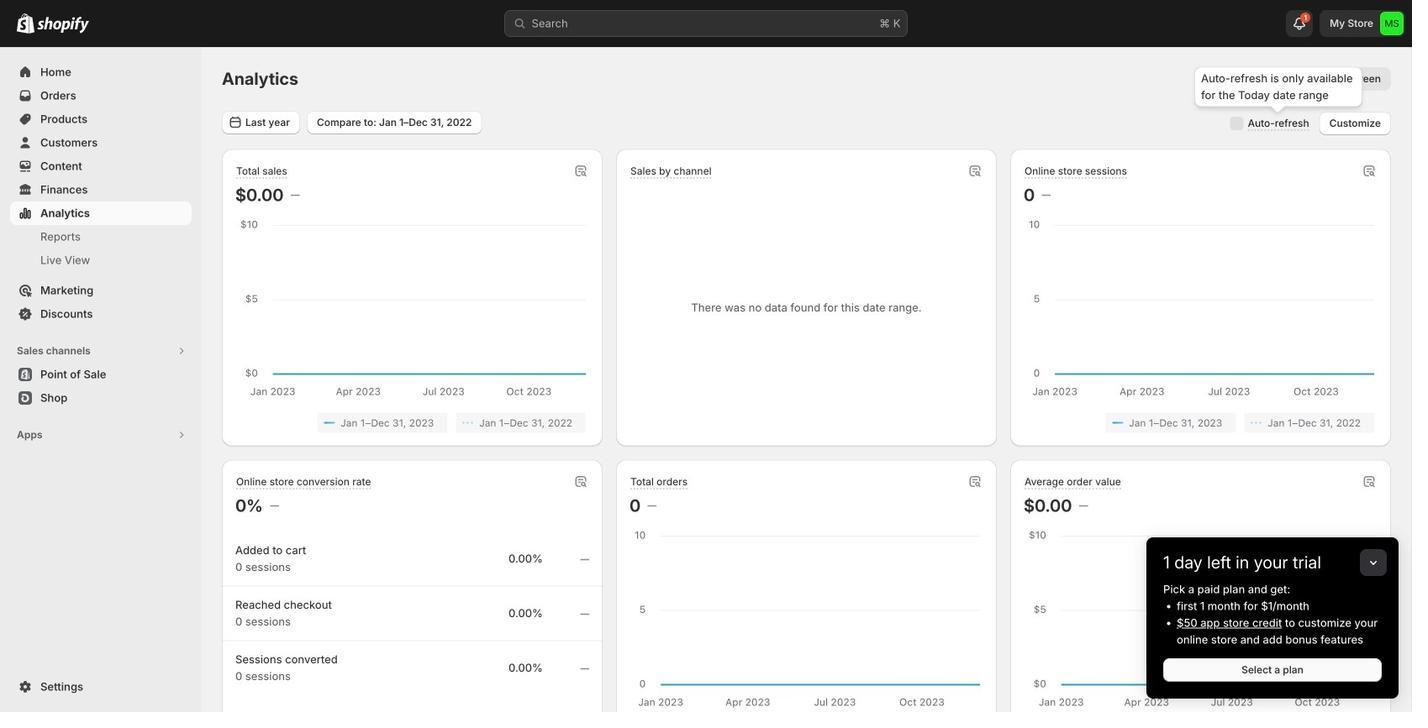 Task type: vqa. For each thing, say whether or not it's contained in the screenshot.
right list
yes



Task type: locate. For each thing, give the bounding box(es) containing it.
0 horizontal spatial shopify image
[[17, 13, 34, 33]]

1 list from the left
[[239, 413, 586, 433]]

1 horizontal spatial list
[[1027, 413, 1375, 433]]

0 horizontal spatial list
[[239, 413, 586, 433]]

1 horizontal spatial shopify image
[[37, 17, 89, 33]]

list
[[239, 413, 586, 433], [1027, 413, 1375, 433]]

my store image
[[1381, 12, 1404, 35]]

shopify image
[[17, 13, 34, 33], [37, 17, 89, 33]]



Task type: describe. For each thing, give the bounding box(es) containing it.
tooltip: auto-refresh is only available for the today date range tooltip
[[1195, 67, 1363, 107]]

2 list from the left
[[1027, 413, 1375, 433]]



